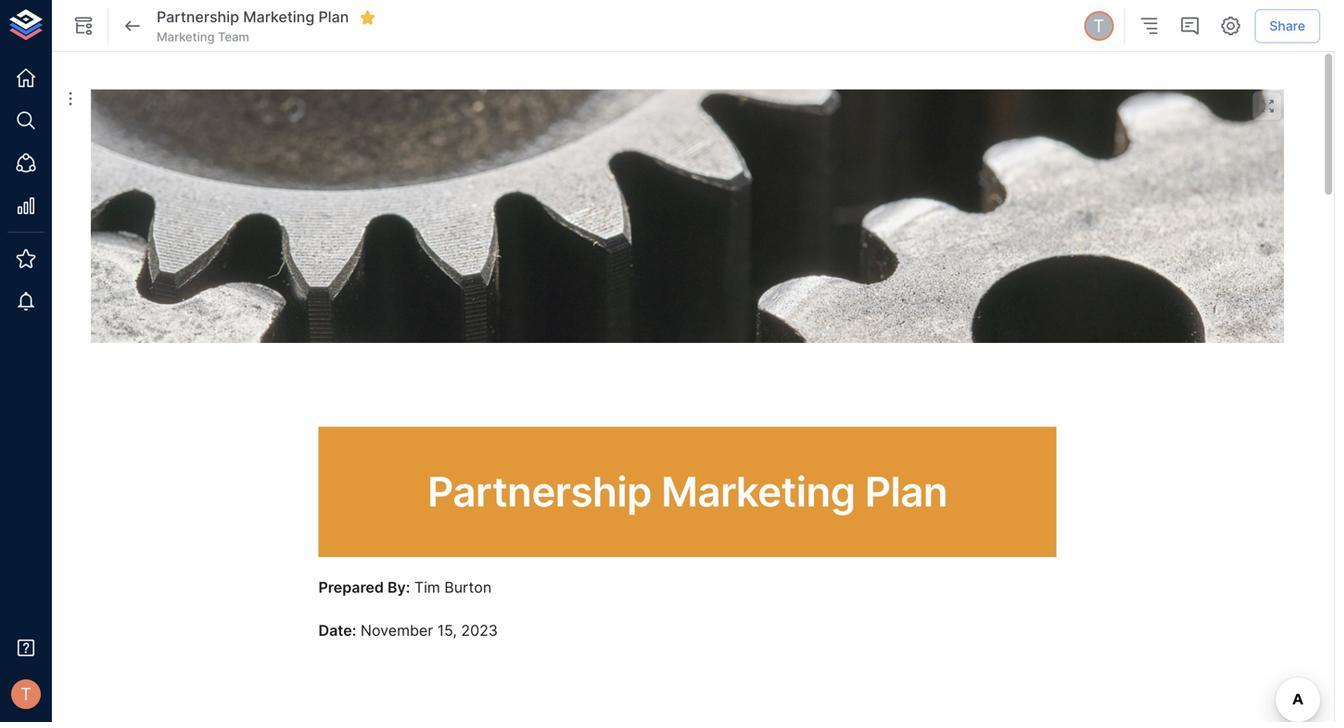 Task type: locate. For each thing, give the bounding box(es) containing it.
0 vertical spatial t button
[[1081, 8, 1117, 44]]

marketing team
[[157, 30, 249, 44]]

1 vertical spatial marketing
[[157, 30, 215, 44]]

0 vertical spatial marketing
[[243, 8, 315, 26]]

table of contents image
[[1138, 15, 1160, 37]]

partnership marketing plan
[[157, 8, 349, 26], [428, 467, 948, 516]]

1 vertical spatial t
[[21, 684, 31, 705]]

1 vertical spatial t button
[[6, 674, 46, 715]]

1 horizontal spatial t button
[[1081, 8, 1117, 44]]

0 vertical spatial plan
[[318, 8, 349, 26]]

date:
[[319, 622, 356, 640]]

1 horizontal spatial t
[[1094, 16, 1104, 36]]

1 vertical spatial partnership marketing plan
[[428, 467, 948, 516]]

2 vertical spatial marketing
[[661, 467, 855, 516]]

t for the bottommost t button
[[21, 684, 31, 705]]

prepared by: tim burton
[[319, 579, 492, 597]]

0 vertical spatial partnership marketing plan
[[157, 8, 349, 26]]

0 vertical spatial t
[[1094, 16, 1104, 36]]

partnership
[[157, 8, 239, 26], [428, 467, 652, 516]]

1 horizontal spatial partnership
[[428, 467, 652, 516]]

remove favorite image
[[359, 9, 376, 26]]

marketing inside 'link'
[[157, 30, 215, 44]]

share
[[1270, 18, 1306, 34]]

plan
[[318, 8, 349, 26], [865, 467, 948, 516]]

0 horizontal spatial t
[[21, 684, 31, 705]]

t
[[1094, 16, 1104, 36], [21, 684, 31, 705]]

0 horizontal spatial partnership
[[157, 8, 239, 26]]

go back image
[[121, 15, 144, 37]]

1 vertical spatial plan
[[865, 467, 948, 516]]

0 vertical spatial partnership
[[157, 8, 239, 26]]

15,
[[437, 622, 457, 640]]

marketing
[[243, 8, 315, 26], [157, 30, 215, 44], [661, 467, 855, 516]]

0 horizontal spatial marketing
[[157, 30, 215, 44]]

t button
[[1081, 8, 1117, 44], [6, 674, 46, 715]]

0 horizontal spatial t button
[[6, 674, 46, 715]]



Task type: vqa. For each thing, say whether or not it's contained in the screenshot.
Comments image
yes



Task type: describe. For each thing, give the bounding box(es) containing it.
tim
[[414, 579, 440, 597]]

date: november 15, 2023
[[319, 622, 498, 640]]

burton
[[444, 579, 492, 597]]

2023
[[461, 622, 498, 640]]

share button
[[1255, 9, 1320, 43]]

1 horizontal spatial plan
[[865, 467, 948, 516]]

november
[[361, 622, 433, 640]]

0 horizontal spatial plan
[[318, 8, 349, 26]]

settings image
[[1220, 15, 1242, 37]]

prepared
[[319, 579, 384, 597]]

1 horizontal spatial marketing
[[243, 8, 315, 26]]

0 horizontal spatial partnership marketing plan
[[157, 8, 349, 26]]

1 horizontal spatial partnership marketing plan
[[428, 467, 948, 516]]

1 vertical spatial partnership
[[428, 467, 652, 516]]

show wiki image
[[72, 15, 95, 37]]

t for top t button
[[1094, 16, 1104, 36]]

2 horizontal spatial marketing
[[661, 467, 855, 516]]

by:
[[388, 579, 410, 597]]

team
[[218, 30, 249, 44]]

marketing team link
[[157, 29, 249, 46]]

comments image
[[1179, 15, 1201, 37]]



